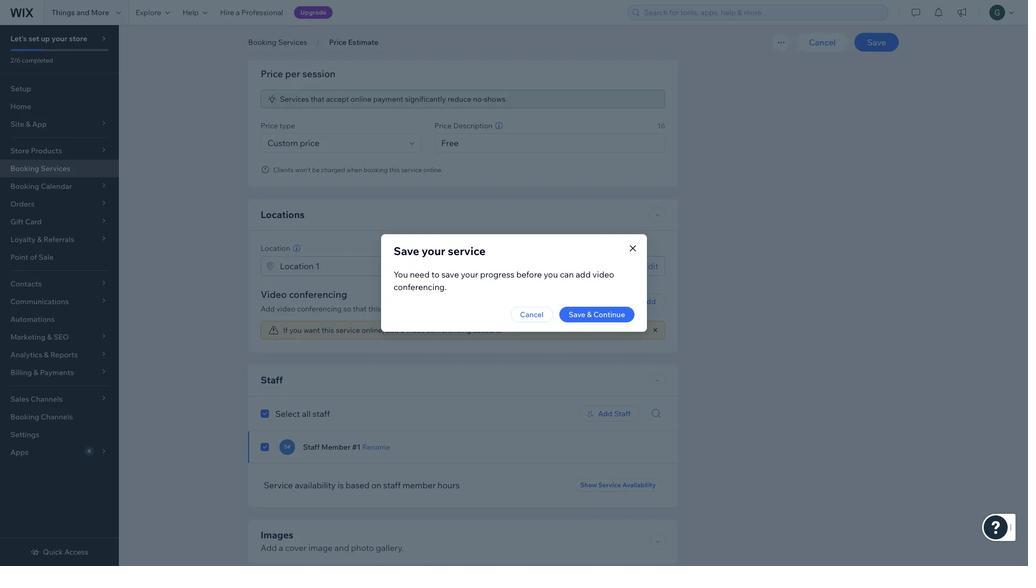 Task type: describe. For each thing, give the bounding box(es) containing it.
save button
[[855, 33, 900, 52]]

offered
[[433, 304, 458, 314]]

staff inside checkbox
[[313, 408, 330, 419]]

images
[[261, 529, 294, 541]]

member
[[403, 480, 436, 490]]

membership inside clients buy a membership or package to book sessions with
[[460, 14, 503, 23]]

settings link
[[0, 426, 119, 444]]

you
[[394, 269, 408, 280]]

session inside clients pay either per session or with a membership or package
[[620, 14, 646, 23]]

need
[[410, 269, 430, 280]]

clients for clients pay either per session or with a membership or package
[[546, 14, 570, 23]]

won't
[[295, 166, 311, 173]]

a inside images add a cover image and photo gallery.
[[279, 542, 283, 553]]

0 horizontal spatial this
[[322, 325, 334, 335]]

access
[[65, 547, 89, 557]]

booking channels
[[10, 412, 73, 422]]

of
[[30, 253, 37, 262]]

reduce
[[448, 94, 472, 104]]

staff for staff
[[261, 374, 283, 386]]

point of sale
[[10, 253, 54, 262]]

progress
[[480, 269, 515, 280]]

show service availability
[[581, 481, 656, 489]]

buy
[[440, 14, 453, 23]]

service inside video conferencing add video conferencing so that this service can be offered online.
[[383, 304, 407, 314]]

images add a cover image and photo gallery.
[[261, 529, 404, 553]]

no-
[[473, 94, 484, 104]]

can inside you need to save your progress before you can add video conferencing.
[[560, 269, 574, 280]]

up
[[41, 34, 50, 43]]

add inside images add a cover image and photo gallery.
[[261, 542, 277, 553]]

sessions inside clients buy a membership or package to book sessions with
[[470, 23, 499, 33]]

price for price per session
[[261, 68, 283, 80]]

more
[[91, 8, 109, 17]]

per inside clients pay either per session or with a membership or package
[[607, 14, 619, 23]]

price estimate
[[329, 38, 379, 47]]

description
[[454, 121, 493, 130]]

2/6
[[10, 56, 20, 64]]

pay for either
[[572, 14, 584, 23]]

point of sale link
[[0, 248, 119, 266]]

video
[[261, 289, 287, 301]]

book
[[451, 23, 468, 33]]

booking services link
[[0, 160, 119, 177]]

1 vertical spatial your
[[422, 244, 446, 258]]

so
[[344, 304, 352, 314]]

location 1
[[280, 261, 320, 271]]

booking
[[364, 166, 388, 173]]

completed
[[22, 56, 53, 64]]

1 horizontal spatial on
[[372, 480, 382, 490]]

add inside you need to save your progress before you can add video conferencing.
[[576, 269, 591, 280]]

if
[[283, 325, 288, 335]]

staff member #1 rename
[[303, 442, 390, 452]]

0 horizontal spatial add
[[386, 325, 399, 335]]

before
[[517, 269, 542, 280]]

and inside images add a cover image and photo gallery.
[[335, 542, 349, 553]]

1 vertical spatial conferencing
[[297, 304, 342, 314]]

edit button
[[643, 260, 659, 272]]

select all staff
[[275, 408, 330, 419]]

you inside you need to save your progress before you can add video conferencing.
[[544, 269, 558, 280]]

booking services button
[[243, 34, 313, 50]]

1
[[316, 261, 320, 271]]

price description
[[435, 121, 493, 130]]

booking for booking services link
[[10, 164, 39, 173]]

0 vertical spatial conferencing
[[289, 289, 347, 301]]

home
[[10, 102, 31, 111]]

rename button
[[362, 442, 390, 452]]

want
[[304, 325, 320, 335]]

continue
[[594, 310, 626, 319]]

0 vertical spatial and
[[77, 8, 90, 17]]

1 horizontal spatial or
[[615, 23, 622, 33]]

conferencing.
[[394, 282, 447, 292]]

1 horizontal spatial video
[[406, 325, 425, 335]]

account.
[[473, 325, 502, 335]]

add staff
[[599, 409, 631, 418]]

add inside button
[[642, 297, 656, 306]]

service inside "button"
[[599, 481, 622, 489]]

16
[[658, 121, 666, 130]]

for
[[315, 14, 324, 23]]

0 horizontal spatial service
[[264, 480, 293, 490]]

cancel for rightmost cancel button
[[810, 37, 836, 47]]

price type
[[261, 121, 295, 130]]

availability
[[295, 480, 336, 490]]

add staff button
[[580, 406, 641, 421]]

add inside button
[[599, 409, 613, 418]]

edit
[[643, 261, 659, 271]]

gallery.
[[376, 542, 404, 553]]

2 vertical spatial you
[[290, 325, 302, 335]]

significantly
[[405, 94, 446, 104]]

automations
[[10, 315, 55, 324]]

channels
[[41, 412, 73, 422]]

clients for clients buy a membership or package to book sessions with
[[415, 14, 438, 23]]

package inside clients buy a membership or package to book sessions with
[[412, 23, 441, 33]]

price
[[316, 23, 333, 33]]

price for price type
[[261, 121, 278, 130]]

to inside you need to save your progress before you can add video conferencing.
[[432, 269, 440, 280]]

services that accept online payment significantly reduce no-shows.
[[280, 94, 508, 104]]

0 vertical spatial this
[[389, 166, 400, 173]]

on inside clients pay for sessions based on the price you set
[[293, 23, 302, 33]]

clients pay for sessions based on the price you set
[[275, 14, 377, 33]]

or inside clients buy a membership or package to book sessions with
[[505, 14, 512, 23]]

cover
[[285, 542, 307, 553]]

1 vertical spatial based
[[346, 480, 370, 490]]

0 vertical spatial that
[[311, 94, 325, 104]]

type
[[280, 121, 295, 130]]

service down so
[[336, 325, 360, 335]]

Search for tools, apps, help & more... field
[[641, 5, 885, 20]]

cancel for the leftmost cancel button
[[521, 310, 544, 319]]

availability
[[623, 481, 656, 489]]

a right "online,"
[[401, 325, 405, 335]]

&
[[588, 310, 592, 319]]

point
[[10, 253, 28, 262]]

setup link
[[0, 80, 119, 98]]

video inside you need to save your progress before you can add video conferencing.
[[593, 269, 615, 280]]

quick access
[[43, 547, 89, 557]]

you inside clients pay for sessions based on the price you set
[[335, 23, 347, 33]]

things and more
[[52, 8, 109, 17]]

help
[[183, 8, 199, 17]]

payment
[[373, 94, 404, 104]]

sale
[[39, 253, 54, 262]]

s#
[[284, 443, 291, 450]]

package inside clients pay either per session or with a membership or package
[[624, 23, 653, 33]]

Select all staff checkbox
[[261, 407, 330, 420]]

is
[[338, 480, 344, 490]]

save for save your service
[[394, 244, 420, 258]]

booking services for booking services link
[[10, 164, 70, 173]]



Task type: vqa. For each thing, say whether or not it's contained in the screenshot.
topmost Fails
no



Task type: locate. For each thing, give the bounding box(es) containing it.
0 vertical spatial session
[[620, 14, 646, 23]]

1 horizontal spatial that
[[353, 304, 367, 314]]

2 vertical spatial video
[[406, 325, 425, 335]]

1 horizontal spatial to
[[442, 23, 449, 33]]

1 vertical spatial per
[[285, 68, 300, 80]]

services for booking services link
[[41, 164, 70, 173]]

2 vertical spatial staff
[[303, 442, 320, 452]]

with left either
[[548, 23, 563, 33]]

1 vertical spatial to
[[432, 269, 440, 280]]

location up location 1
[[261, 244, 290, 253]]

2 vertical spatial save
[[569, 310, 586, 319]]

you right before
[[544, 269, 558, 280]]

1 vertical spatial location
[[280, 261, 314, 271]]

1 vertical spatial booking services
[[10, 164, 70, 173]]

that left accept
[[311, 94, 325, 104]]

1 vertical spatial session
[[303, 68, 336, 80]]

show
[[581, 481, 597, 489]]

1 horizontal spatial pay
[[572, 14, 584, 23]]

1 vertical spatial on
[[372, 480, 382, 490]]

1 horizontal spatial set
[[349, 23, 360, 33]]

you right price
[[335, 23, 347, 33]]

with inside clients pay either per session or with a membership or package
[[548, 23, 563, 33]]

add
[[576, 269, 591, 280], [386, 325, 399, 335]]

your up need
[[422, 244, 446, 258]]

to left book
[[442, 23, 449, 33]]

session up accept
[[303, 68, 336, 80]]

quick access button
[[30, 547, 89, 557]]

photo
[[351, 542, 374, 553]]

based up estimate
[[356, 14, 377, 23]]

services inside booking services button
[[278, 38, 307, 47]]

0 vertical spatial set
[[349, 23, 360, 33]]

service right show
[[599, 481, 622, 489]]

hire
[[220, 8, 234, 17]]

online.
[[424, 166, 443, 173], [459, 304, 482, 314]]

Price type field
[[265, 134, 407, 152]]

based right 'is'
[[346, 480, 370, 490]]

video down video
[[277, 304, 296, 314]]

save
[[868, 37, 887, 47], [394, 244, 420, 258], [569, 310, 586, 319]]

2 vertical spatial services
[[41, 164, 70, 173]]

store
[[69, 34, 87, 43]]

1 vertical spatial this
[[369, 304, 381, 314]]

and left more
[[77, 8, 90, 17]]

with
[[501, 23, 515, 33], [548, 23, 563, 33]]

clients inside clients buy a membership or package to book sessions with
[[415, 14, 438, 23]]

services inside booking services link
[[41, 164, 70, 173]]

staff left member
[[384, 480, 401, 490]]

0 vertical spatial you
[[335, 23, 347, 33]]

None checkbox
[[261, 441, 269, 453]]

1 horizontal spatial add
[[576, 269, 591, 280]]

pay inside clients pay for sessions based on the price you set
[[301, 14, 313, 23]]

0 vertical spatial location
[[261, 244, 290, 253]]

you
[[335, 23, 347, 33], [544, 269, 558, 280], [290, 325, 302, 335]]

that right so
[[353, 304, 367, 314]]

set inside clients pay for sessions based on the price you set
[[349, 23, 360, 33]]

1 horizontal spatial cancel button
[[797, 33, 849, 52]]

1 vertical spatial that
[[353, 304, 367, 314]]

clients left buy
[[415, 14, 438, 23]]

0 vertical spatial cancel
[[810, 37, 836, 47]]

select
[[275, 408, 300, 419]]

0 vertical spatial to
[[442, 23, 449, 33]]

package left book
[[412, 23, 441, 33]]

staff for staff member #1 rename
[[303, 442, 320, 452]]

this right want
[[322, 325, 334, 335]]

service up if you want this service online, add a video conferencing account.
[[383, 304, 407, 314]]

with right book
[[501, 23, 515, 33]]

staff
[[313, 408, 330, 419], [384, 480, 401, 490]]

1 pay from the left
[[301, 14, 313, 23]]

1 horizontal spatial sessions
[[470, 23, 499, 33]]

be right won't
[[312, 166, 320, 173]]

price left description
[[435, 121, 452, 130]]

1 horizontal spatial and
[[335, 542, 349, 553]]

save & continue button
[[560, 307, 635, 322]]

booking inside button
[[248, 38, 277, 47]]

sessions right book
[[470, 23, 499, 33]]

0 horizontal spatial per
[[285, 68, 300, 80]]

1 package from the left
[[412, 23, 441, 33]]

set up price estimate 'button' at left
[[349, 23, 360, 33]]

sessions right for
[[326, 14, 355, 23]]

cancel button
[[797, 33, 849, 52], [511, 307, 553, 322]]

0 horizontal spatial staff
[[313, 408, 330, 419]]

0 horizontal spatial pay
[[301, 14, 313, 23]]

that
[[311, 94, 325, 104], [353, 304, 367, 314]]

price down price
[[329, 38, 347, 47]]

save for save
[[868, 37, 887, 47]]

hire a professional link
[[214, 0, 290, 25]]

2 with from the left
[[548, 23, 563, 33]]

service up "save"
[[448, 244, 486, 258]]

2 horizontal spatial staff
[[615, 409, 631, 418]]

0 vertical spatial can
[[560, 269, 574, 280]]

either
[[586, 14, 606, 23]]

staff right all
[[313, 408, 330, 419]]

1 horizontal spatial membership
[[570, 23, 613, 33]]

on right 'is'
[[372, 480, 382, 490]]

session
[[620, 14, 646, 23], [303, 68, 336, 80]]

be
[[312, 166, 320, 173], [422, 304, 431, 314]]

explore
[[136, 8, 161, 17]]

service right booking
[[402, 166, 422, 173]]

based inside clients pay for sessions based on the price you set
[[356, 14, 377, 23]]

clients for clients pay for sessions based on the price you set
[[275, 14, 299, 23]]

clients inside clients pay either per session or with a membership or package
[[546, 14, 570, 23]]

can
[[560, 269, 574, 280], [409, 304, 421, 314]]

2 horizontal spatial you
[[544, 269, 558, 280]]

0 vertical spatial staff
[[261, 374, 283, 386]]

your right up
[[52, 34, 67, 43]]

booking channels link
[[0, 408, 119, 426]]

this up "online,"
[[369, 304, 381, 314]]

and left photo
[[335, 542, 349, 553]]

1 horizontal spatial booking services
[[248, 38, 307, 47]]

video conferencing add video conferencing so that this service can be offered online.
[[261, 289, 482, 314]]

conferencing up want
[[297, 304, 342, 314]]

when
[[347, 166, 363, 173]]

add inside video conferencing add video conferencing so that this service can be offered online.
[[261, 304, 275, 314]]

membership
[[460, 14, 503, 23], [570, 23, 613, 33]]

clients won't be charged when booking this service online.
[[273, 166, 443, 173]]

save your service
[[394, 244, 486, 258]]

be inside video conferencing add video conferencing so that this service can be offered online.
[[422, 304, 431, 314]]

price estimate button
[[324, 34, 384, 50]]

package
[[412, 23, 441, 33], [624, 23, 653, 33]]

price left type
[[261, 121, 278, 130]]

add up &
[[576, 269, 591, 280]]

0 vertical spatial based
[[356, 14, 377, 23]]

pay left either
[[572, 14, 584, 23]]

0 horizontal spatial to
[[432, 269, 440, 280]]

a inside clients pay either per session or with a membership or package
[[564, 23, 568, 33]]

locations
[[261, 209, 305, 221]]

0 horizontal spatial staff
[[261, 374, 283, 386]]

add button
[[623, 294, 666, 309]]

show service availability button
[[574, 479, 663, 491]]

online,
[[362, 325, 384, 335]]

1 horizontal spatial be
[[422, 304, 431, 314]]

0 vertical spatial staff
[[313, 408, 330, 419]]

clients for clients won't be charged when booking this service online.
[[273, 166, 294, 173]]

0 horizontal spatial be
[[312, 166, 320, 173]]

if you want this service online, add a video conferencing account.
[[283, 325, 502, 335]]

1 horizontal spatial online.
[[459, 304, 482, 314]]

price down booking services button
[[261, 68, 283, 80]]

2 horizontal spatial your
[[461, 269, 479, 280]]

0 horizontal spatial set
[[29, 34, 39, 43]]

1 vertical spatial staff
[[384, 480, 401, 490]]

help button
[[177, 0, 214, 25]]

1 vertical spatial booking
[[10, 164, 39, 173]]

1 horizontal spatial per
[[607, 14, 619, 23]]

video inside video conferencing add video conferencing so that this service can be offered online.
[[277, 304, 296, 314]]

to left "save"
[[432, 269, 440, 280]]

1 horizontal spatial this
[[369, 304, 381, 314]]

2 vertical spatial your
[[461, 269, 479, 280]]

0 horizontal spatial your
[[52, 34, 67, 43]]

1 horizontal spatial cancel
[[810, 37, 836, 47]]

add right "online,"
[[386, 325, 399, 335]]

2 vertical spatial conferencing
[[427, 325, 472, 335]]

0 horizontal spatial save
[[394, 244, 420, 258]]

video up continue
[[593, 269, 615, 280]]

location
[[261, 244, 290, 253], [280, 261, 314, 271]]

your inside you need to save your progress before you can add video conferencing.
[[461, 269, 479, 280]]

professional
[[242, 8, 283, 17]]

save & continue
[[569, 310, 626, 319]]

Price Description field
[[438, 134, 662, 152]]

2 vertical spatial this
[[322, 325, 334, 335]]

a right hire
[[236, 8, 240, 17]]

price
[[329, 38, 347, 47], [261, 68, 283, 80], [261, 121, 278, 130], [435, 121, 452, 130]]

per down booking services button
[[285, 68, 300, 80]]

2 horizontal spatial save
[[868, 37, 887, 47]]

services for booking services button
[[278, 38, 307, 47]]

0 horizontal spatial video
[[277, 304, 296, 314]]

0 horizontal spatial session
[[303, 68, 336, 80]]

your right "save"
[[461, 269, 479, 280]]

2 package from the left
[[624, 23, 653, 33]]

a
[[236, 8, 240, 17], [454, 14, 458, 23], [564, 23, 568, 33], [401, 325, 405, 335], [279, 542, 283, 553]]

member
[[322, 442, 351, 452]]

can down the conferencing.
[[409, 304, 421, 314]]

0 vertical spatial be
[[312, 166, 320, 173]]

2 horizontal spatial or
[[647, 14, 655, 23]]

quick
[[43, 547, 63, 557]]

a right buy
[[454, 14, 458, 23]]

1 vertical spatial and
[[335, 542, 349, 553]]

sidebar element
[[0, 25, 119, 566]]

let's
[[10, 34, 27, 43]]

online. inside video conferencing add video conferencing so that this service can be offered online.
[[459, 304, 482, 314]]

your
[[52, 34, 67, 43], [422, 244, 446, 258], [461, 269, 479, 280]]

0 vertical spatial add
[[576, 269, 591, 280]]

a down "images"
[[279, 542, 283, 553]]

0 horizontal spatial online.
[[424, 166, 443, 173]]

0 horizontal spatial and
[[77, 8, 90, 17]]

a left either
[[564, 23, 568, 33]]

1 horizontal spatial can
[[560, 269, 574, 280]]

things
[[52, 8, 75, 17]]

this right booking
[[389, 166, 400, 173]]

on left the
[[293, 23, 302, 33]]

upgrade
[[301, 8, 327, 16]]

to inside clients buy a membership or package to book sessions with
[[442, 23, 449, 33]]

1 with from the left
[[501, 23, 515, 33]]

price for price description
[[435, 121, 452, 130]]

0 horizontal spatial with
[[501, 23, 515, 33]]

0 vertical spatial save
[[868, 37, 887, 47]]

0 vertical spatial booking services
[[248, 38, 307, 47]]

home link
[[0, 98, 119, 115]]

sessions inside clients pay for sessions based on the price you set
[[326, 14, 355, 23]]

1 vertical spatial services
[[280, 94, 309, 104]]

with inside clients buy a membership or package to book sessions with
[[501, 23, 515, 33]]

0 horizontal spatial that
[[311, 94, 325, 104]]

1 horizontal spatial session
[[620, 14, 646, 23]]

booking for booking services button
[[248, 38, 277, 47]]

this
[[389, 166, 400, 173], [369, 304, 381, 314], [322, 325, 334, 335]]

0 vertical spatial on
[[293, 23, 302, 33]]

you need to save your progress before you can add video conferencing.
[[394, 269, 615, 292]]

can inside video conferencing add video conferencing so that this service can be offered online.
[[409, 304, 421, 314]]

1 horizontal spatial you
[[335, 23, 347, 33]]

setup
[[10, 84, 31, 93]]

0 horizontal spatial cancel button
[[511, 307, 553, 322]]

clients left won't
[[273, 166, 294, 173]]

2/6 completed
[[10, 56, 53, 64]]

clients inside clients pay for sessions based on the price you set
[[275, 14, 299, 23]]

package right either
[[624, 23, 653, 33]]

session right either
[[620, 14, 646, 23]]

1 vertical spatial cancel
[[521, 310, 544, 319]]

rename
[[362, 442, 390, 452]]

per right either
[[607, 14, 619, 23]]

hire a professional
[[220, 8, 283, 17]]

price per session
[[261, 68, 336, 80]]

1 vertical spatial staff
[[615, 409, 631, 418]]

conferencing down offered
[[427, 325, 472, 335]]

pay left for
[[301, 14, 313, 23]]

location left 1
[[280, 261, 314, 271]]

location for location
[[261, 244, 290, 253]]

1 vertical spatial cancel button
[[511, 307, 553, 322]]

add
[[642, 297, 656, 306], [261, 304, 275, 314], [599, 409, 613, 418], [261, 542, 277, 553]]

set left up
[[29, 34, 39, 43]]

booking services inside sidebar element
[[10, 164, 70, 173]]

0 vertical spatial per
[[607, 14, 619, 23]]

settings
[[10, 430, 39, 439]]

booking for booking channels link
[[10, 412, 39, 422]]

this inside video conferencing add video conferencing so that this service can be offered online.
[[369, 304, 381, 314]]

pay for for
[[301, 14, 313, 23]]

1 horizontal spatial save
[[569, 310, 586, 319]]

a inside clients buy a membership or package to book sessions with
[[454, 14, 458, 23]]

be left offered
[[422, 304, 431, 314]]

all
[[302, 408, 311, 419]]

clients pay either per session or with a membership or package
[[546, 14, 655, 33]]

service
[[264, 480, 293, 490], [599, 481, 622, 489]]

booking services
[[248, 38, 307, 47], [10, 164, 70, 173]]

1 vertical spatial save
[[394, 244, 420, 258]]

price for price estimate
[[329, 38, 347, 47]]

that inside video conferencing add video conferencing so that this service can be offered online.
[[353, 304, 367, 314]]

to
[[442, 23, 449, 33], [432, 269, 440, 280]]

save for save & continue
[[569, 310, 586, 319]]

clients buy a membership or package to book sessions with
[[412, 14, 515, 33]]

clients left the
[[275, 14, 299, 23]]

membership inside clients pay either per session or with a membership or package
[[570, 23, 613, 33]]

set
[[349, 23, 360, 33], [29, 34, 39, 43]]

conferencing down 1
[[289, 289, 347, 301]]

service availability is based on staff member hours
[[264, 480, 460, 490]]

price inside 'button'
[[329, 38, 347, 47]]

0 vertical spatial online.
[[424, 166, 443, 173]]

charged
[[321, 166, 345, 173]]

automations link
[[0, 310, 119, 328]]

0 horizontal spatial cancel
[[521, 310, 544, 319]]

booking services inside button
[[248, 38, 307, 47]]

2 horizontal spatial video
[[593, 269, 615, 280]]

1 vertical spatial video
[[277, 304, 296, 314]]

accept
[[326, 94, 349, 104]]

clients left either
[[546, 14, 570, 23]]

0 vertical spatial video
[[593, 269, 615, 280]]

video right "online,"
[[406, 325, 425, 335]]

2 pay from the left
[[572, 14, 584, 23]]

pay inside clients pay either per session or with a membership or package
[[572, 14, 584, 23]]

location for location 1
[[280, 261, 314, 271]]

you right if
[[290, 325, 302, 335]]

1 horizontal spatial service
[[599, 481, 622, 489]]

booking services for booking services button
[[248, 38, 307, 47]]

service left availability
[[264, 480, 293, 490]]

staff inside button
[[615, 409, 631, 418]]

image
[[309, 542, 333, 553]]

1 vertical spatial online.
[[459, 304, 482, 314]]

0 horizontal spatial or
[[505, 14, 512, 23]]

set inside sidebar element
[[29, 34, 39, 43]]

your inside sidebar element
[[52, 34, 67, 43]]

1 horizontal spatial your
[[422, 244, 446, 258]]

0 vertical spatial cancel button
[[797, 33, 849, 52]]

and
[[77, 8, 90, 17], [335, 542, 349, 553]]

can right before
[[560, 269, 574, 280]]



